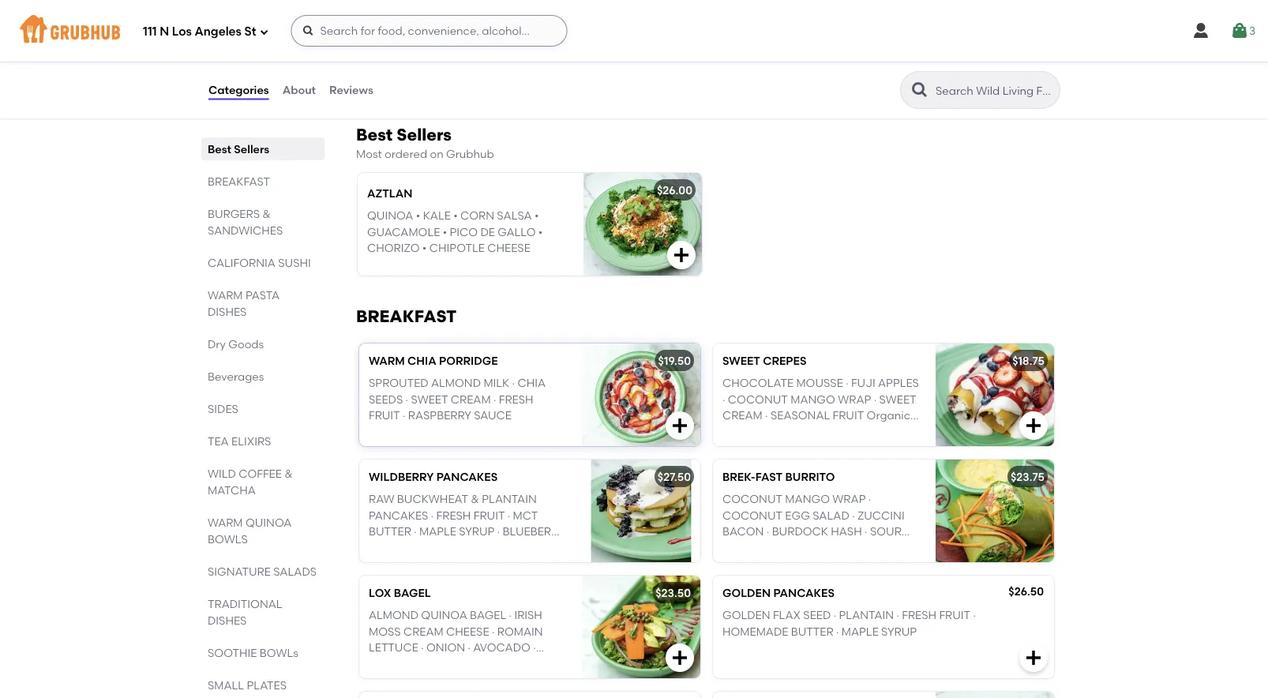 Task type: locate. For each thing, give the bounding box(es) containing it.
1 horizontal spatial chia
[[518, 377, 546, 390]]

breakfast down best sellers at the left of the page
[[208, 175, 270, 188]]

golden
[[723, 586, 771, 600], [723, 609, 771, 622]]

tea elixirs tab
[[208, 433, 318, 449]]

free,
[[754, 425, 780, 438], [400, 557, 426, 570], [844, 557, 870, 570], [495, 673, 522, 686]]

fresh
[[499, 393, 534, 406], [437, 509, 471, 522], [902, 609, 937, 622]]

seed
[[804, 609, 831, 622]]

brek-fast burrito image
[[936, 460, 1055, 562]]

butter inside golden flax seed · plantain · fresh fruit · homemade butter · maple syrup
[[791, 625, 834, 638]]

warm inside warm quinoa bowls
[[208, 516, 243, 529]]

sellers inside "best sellers most ordered on grubhub"
[[397, 124, 452, 145]]

svg image
[[1231, 21, 1250, 40], [672, 246, 691, 265], [671, 416, 690, 435], [1025, 648, 1043, 667]]

0 horizontal spatial pico
[[450, 225, 478, 239]]

breakfast up warm chia porridge
[[356, 306, 457, 327]]

1 orders from the left
[[469, 37, 503, 50]]

111 n los angeles st
[[143, 25, 256, 39]]

0 vertical spatial maple
[[419, 525, 457, 538]]

or right $47
[[690, 53, 701, 66]]

hash
[[831, 525, 862, 538]]

golden inside golden flax seed · plantain · fresh fruit · homemade butter · maple syrup
[[723, 609, 771, 622]]

sweet down apples
[[880, 393, 917, 406]]

free, down 'carrots'
[[495, 673, 522, 686]]

warm down california on the left top of the page
[[208, 288, 243, 302]]

0 horizontal spatial guacamole
[[367, 225, 440, 239]]

de inside coconut mango wrap · coconut egg salad · zuccini bacon · burdock hash · sour cream · guacamole · pico de gallo  organic, dairy free, & raw
[[883, 541, 897, 554]]

gallo down bacon
[[723, 557, 761, 570]]

1 horizontal spatial offer
[[656, 37, 684, 50]]

organic, inside almond quinoa bagel · irish moss cream cheese · romain lettuce · onion · avocado · tomato · smoked carrots · capers  organic, dairy free, & raw
[[415, 673, 462, 686]]

2 promo image from the left
[[846, 30, 904, 87]]

2 golden from the top
[[723, 609, 771, 622]]

0 vertical spatial fresh
[[499, 393, 534, 406]]

1 horizontal spatial maple
[[842, 625, 879, 638]]

free, inside almond quinoa bagel · irish moss cream cheese · romain lettuce · onion · avocado · tomato · smoked carrots · capers  organic, dairy free, & raw
[[495, 673, 522, 686]]

cream inside sprouted almond milk · chia seeds · sweet cream · fresh fruit · raspberry sauce
[[451, 393, 491, 406]]

chia inside sprouted almond milk · chia seeds · sweet cream · fresh fruit · raspberry sauce
[[518, 377, 546, 390]]

0 horizontal spatial pancakes
[[369, 509, 428, 522]]

wrap down the fuji
[[838, 393, 872, 406]]

0 vertical spatial almond
[[431, 377, 481, 390]]

salsa
[[497, 209, 532, 222]]

signature salads
[[208, 565, 317, 578]]

on inside "best sellers most ordered on grubhub"
[[430, 147, 444, 160]]

1 vertical spatial quinoa
[[246, 516, 292, 529]]

wildberry pancakes
[[369, 470, 498, 484]]

tomato
[[369, 657, 417, 670]]

coconut up bacon
[[723, 509, 783, 522]]

raw down seasonal
[[793, 425, 817, 438]]

0 vertical spatial pancakes
[[437, 470, 498, 484]]

organic, inside coconut mango wrap · coconut egg salad · zuccini bacon · burdock hash · sour cream · guacamole · pico de gallo  organic, dairy free, & raw
[[763, 557, 810, 570]]

0 horizontal spatial offer
[[372, 37, 399, 50]]

quinoa for warm quinoa bowls
[[246, 516, 292, 529]]

0 horizontal spatial syrup
[[459, 525, 495, 538]]

de down corn
[[481, 225, 495, 239]]

coconut down chocolate in the right of the page
[[728, 393, 788, 406]]

organic, down smoked
[[415, 673, 462, 686]]

cheese down salsa
[[488, 241, 531, 255]]

hawaiian fruit salad image
[[936, 692, 1055, 698]]

cheese up onion
[[446, 625, 489, 638]]

& right coffee
[[285, 467, 293, 480]]

sellers up the ordered
[[397, 124, 452, 145]]

sprouted
[[369, 377, 429, 390]]

1 vertical spatial almond
[[369, 609, 419, 622]]

or up 'see'
[[372, 53, 383, 66]]

2 horizontal spatial quinoa
[[421, 609, 467, 622]]

warm chia porridge image
[[582, 343, 701, 446]]

pancakes inside the raw buckwheat & plantain pancakes · fresh fruit · mct butter · maple syrup · blueberry compote · trail mix  organic, dairy free, & raw
[[369, 509, 428, 522]]

0 horizontal spatial plantain
[[482, 493, 537, 506]]

best for best sellers
[[208, 142, 231, 156]]

0 horizontal spatial promo image
[[562, 30, 619, 87]]

of inside offer valid on qualifying orders of $47 or more.
[[656, 53, 667, 66]]

sour
[[870, 525, 902, 538]]

dairy down hash
[[813, 557, 841, 570]]

1 vertical spatial pancakes
[[369, 509, 428, 522]]

best inside "best sellers most ordered on grubhub"
[[356, 124, 393, 145]]

1 horizontal spatial more.
[[703, 53, 734, 66]]

golden for golden pancakes
[[723, 586, 771, 600]]

mango up egg
[[785, 493, 830, 506]]

0 vertical spatial pico
[[450, 225, 478, 239]]

avocado
[[473, 641, 531, 654]]

guacamole down burdock
[[771, 541, 844, 554]]

Search Wild Living Foods search field
[[934, 83, 1055, 98]]

1 horizontal spatial plantain
[[839, 609, 894, 622]]

soothie bowls tab
[[208, 645, 318, 661]]

2 offer from the left
[[656, 37, 684, 50]]

0 horizontal spatial butter
[[369, 525, 411, 538]]

more.
[[386, 53, 417, 66], [703, 53, 734, 66]]

2 horizontal spatial sweet
[[880, 393, 917, 406]]

1 horizontal spatial valid
[[686, 37, 712, 50]]

small plates tab
[[208, 677, 318, 694]]

1 vertical spatial gallo
[[723, 557, 761, 570]]

1 or from the left
[[372, 53, 383, 66]]

mango down mousse
[[791, 393, 836, 406]]

1 vertical spatial coconut
[[723, 493, 783, 506]]

raw inside chocolate mousse · fuji apples · coconut mango wrap · sweet cream · seasonal fruit  organic, dairy free, & raw
[[793, 425, 817, 438]]

best inside "tab"
[[208, 142, 231, 156]]

search icon image
[[911, 81, 930, 100]]

chocolate mousse · fuji apples · coconut mango wrap · sweet cream · seasonal fruit  organic, dairy free, & raw
[[723, 377, 919, 438]]

on inside $6 off offer valid on first orders of $23 or more.
[[430, 37, 444, 50]]

1 horizontal spatial butter
[[791, 625, 834, 638]]

more. up see details
[[386, 53, 417, 66]]

1 horizontal spatial gallo
[[723, 557, 761, 570]]

on for sellers
[[430, 147, 444, 160]]

of inside $6 off offer valid on first orders of $23 or more.
[[506, 37, 516, 50]]

warm quinoa bowls tab
[[208, 514, 318, 547]]

salads
[[273, 565, 317, 578]]

organic, inside the raw buckwheat & plantain pancakes · fresh fruit · mct butter · maple syrup · blueberry compote · trail mix  organic, dairy free, & raw
[[490, 541, 537, 554]]

coconut down the brek-
[[723, 493, 783, 506]]

sellers up the breakfast tab at the top left of the page
[[234, 142, 269, 156]]

free, down seasonal
[[754, 425, 780, 438]]

best for best sellers most ordered on grubhub
[[356, 124, 393, 145]]

0 horizontal spatial sellers
[[234, 142, 269, 156]]

0 horizontal spatial more.
[[386, 53, 417, 66]]

pico down hash
[[852, 541, 880, 554]]

0 horizontal spatial fresh
[[437, 509, 471, 522]]

butter up compote at the left bottom of page
[[369, 525, 411, 538]]

0 horizontal spatial of
[[506, 37, 516, 50]]

0 vertical spatial dishes
[[208, 305, 247, 318]]

2 orders from the left
[[786, 37, 820, 50]]

2 or from the left
[[690, 53, 701, 66]]

dishes inside warm pasta dishes
[[208, 305, 247, 318]]

1 vertical spatial breakfast
[[356, 306, 457, 327]]

sellers inside "tab"
[[234, 142, 269, 156]]

1 horizontal spatial almond
[[431, 377, 481, 390]]

plantain up mct at bottom left
[[482, 493, 537, 506]]

cream down bacon
[[723, 541, 763, 554]]

more. right $47
[[703, 53, 734, 66]]

&
[[263, 207, 271, 220], [782, 425, 791, 438], [285, 467, 293, 480], [471, 493, 479, 506], [428, 557, 437, 570], [872, 557, 881, 570], [524, 673, 533, 686]]

0 horizontal spatial valid
[[402, 37, 428, 50]]

offer
[[372, 37, 399, 50], [656, 37, 684, 50]]

0 vertical spatial golden
[[723, 586, 771, 600]]

blueberry
[[503, 525, 565, 538]]

0 vertical spatial butter
[[369, 525, 411, 538]]

$47
[[670, 53, 687, 66]]

warm pasta dishes tab
[[208, 287, 318, 320]]

goods
[[229, 337, 264, 351]]

free, down compote at the left bottom of page
[[400, 557, 426, 570]]

best
[[356, 124, 393, 145], [208, 142, 231, 156]]

sweet up raspberry on the bottom of the page
[[411, 393, 448, 406]]

1 horizontal spatial quinoa
[[367, 209, 413, 222]]

about button
[[282, 62, 317, 118]]

svg image
[[1192, 21, 1211, 40], [302, 24, 315, 37], [259, 27, 269, 37], [1025, 416, 1043, 435], [671, 648, 690, 667]]

chia up sprouted
[[408, 354, 437, 368]]

0 horizontal spatial orders
[[469, 37, 503, 50]]

1 golden from the top
[[723, 586, 771, 600]]

wrap up salad
[[833, 493, 866, 506]]

sides
[[208, 402, 238, 415]]

syrup inside the raw buckwheat & plantain pancakes · fresh fruit · mct butter · maple syrup · blueberry compote · trail mix  organic, dairy free, & raw
[[459, 525, 495, 538]]

1 vertical spatial cheese
[[446, 625, 489, 638]]

pancakes for wildberry pancakes
[[437, 470, 498, 484]]

traditional dishes tab
[[208, 596, 318, 629]]

fruit inside golden flax seed · plantain · fresh fruit · homemade butter · maple syrup
[[940, 609, 971, 622]]

dairy down compote at the left bottom of page
[[369, 557, 397, 570]]

off
[[387, 18, 402, 31]]

warm up "bowls" at the left of the page
[[208, 516, 243, 529]]

fresh inside golden flax seed · plantain · fresh fruit · homemade butter · maple syrup
[[902, 609, 937, 622]]

dishes down traditional
[[208, 614, 247, 627]]

•
[[416, 209, 420, 222], [454, 209, 458, 222], [535, 209, 539, 222], [443, 225, 447, 239], [539, 225, 543, 239], [422, 241, 427, 255]]

dishes inside traditional dishes
[[208, 614, 247, 627]]

$6
[[372, 18, 384, 31]]

orders inside offer valid on qualifying orders of $47 or more.
[[786, 37, 820, 50]]

best up the breakfast tab at the top left of the page
[[208, 142, 231, 156]]

burrito
[[786, 470, 835, 484]]

2 horizontal spatial pancakes
[[774, 586, 835, 600]]

dairy up the brek-
[[723, 425, 751, 438]]

1 horizontal spatial pico
[[852, 541, 880, 554]]

syrup for plantain
[[882, 625, 917, 638]]

pico inside quinoa • kale • corn salsa • guacamole • pico de gallo • chorizo • chipotle cheese
[[450, 225, 478, 239]]

sweet inside chocolate mousse · fuji apples · coconut mango wrap · sweet cream · seasonal fruit  organic, dairy free, & raw
[[880, 393, 917, 406]]

1 horizontal spatial of
[[656, 53, 667, 66]]

burgers
[[208, 207, 260, 220]]

lox
[[369, 586, 391, 600]]

cream inside almond quinoa bagel · irish moss cream cheese · romain lettuce · onion · avocado · tomato · smoked carrots · capers  organic, dairy free, & raw
[[404, 625, 444, 638]]

milk
[[484, 377, 510, 390]]

1 offer from the left
[[372, 37, 399, 50]]

0 horizontal spatial or
[[372, 53, 383, 66]]

promo image
[[562, 30, 619, 87], [846, 30, 904, 87]]

2 vertical spatial quinoa
[[421, 609, 467, 622]]

0 horizontal spatial almond
[[369, 609, 419, 622]]

quinoa
[[367, 209, 413, 222], [246, 516, 292, 529], [421, 609, 467, 622]]

dairy inside coconut mango wrap · coconut egg salad · zuccini bacon · burdock hash · sour cream · guacamole · pico de gallo  organic, dairy free, & raw
[[813, 557, 841, 570]]

salad
[[813, 509, 850, 522]]

1 valid from the left
[[402, 37, 428, 50]]

of left $47
[[656, 53, 667, 66]]

on
[[430, 37, 444, 50], [715, 37, 728, 50], [430, 147, 444, 160]]

maple inside golden flax seed · plantain · fresh fruit · homemade butter · maple syrup
[[842, 625, 879, 638]]

111
[[143, 25, 157, 39]]

0 horizontal spatial de
[[481, 225, 495, 239]]

promo image left search icon
[[846, 30, 904, 87]]

quinoa inside warm quinoa bowls
[[246, 516, 292, 529]]

dishes up 'dry goods'
[[208, 305, 247, 318]]

cream down chocolate in the right of the page
[[723, 409, 763, 422]]

cream up sauce at bottom left
[[451, 393, 491, 406]]

2 vertical spatial pancakes
[[774, 586, 835, 600]]

de down the sour
[[883, 541, 897, 554]]

offer valid on qualifying orders of $47 or more.
[[656, 37, 820, 66]]

pico up 'chipotle'
[[450, 225, 478, 239]]

sellers for best sellers
[[234, 142, 269, 156]]

1 vertical spatial plantain
[[839, 609, 894, 622]]

orders right first at the left top of the page
[[469, 37, 503, 50]]

1 vertical spatial wrap
[[833, 493, 866, 506]]

organic, down blueberry
[[490, 541, 537, 554]]

1 vertical spatial warm
[[369, 354, 405, 368]]

maple inside the raw buckwheat & plantain pancakes · fresh fruit · mct butter · maple syrup · blueberry compote · trail mix  organic, dairy free, & raw
[[419, 525, 457, 538]]

0 vertical spatial gallo
[[498, 225, 536, 239]]

butter for buckwheat
[[369, 525, 411, 538]]

grubhub
[[446, 147, 494, 160]]

lettuce
[[369, 641, 419, 654]]

almond down porridge
[[431, 377, 481, 390]]

maple for pancakes
[[419, 525, 457, 538]]

guacamole up chorizo
[[367, 225, 440, 239]]

0 vertical spatial warm
[[208, 288, 243, 302]]

gallo down salsa
[[498, 225, 536, 239]]

1 horizontal spatial guacamole
[[771, 541, 844, 554]]

& down trail
[[428, 557, 437, 570]]

syrup inside golden flax seed · plantain · fresh fruit · homemade butter · maple syrup
[[882, 625, 917, 638]]

pico
[[450, 225, 478, 239], [852, 541, 880, 554]]

1 horizontal spatial pancakes
[[437, 470, 498, 484]]

bagel inside almond quinoa bagel · irish moss cream cheese · romain lettuce · onion · avocado · tomato · smoked carrots · capers  organic, dairy free, & raw
[[470, 609, 506, 622]]

chia
[[408, 354, 437, 368], [518, 377, 546, 390]]

quinoa for almond quinoa bagel · irish moss cream cheese · romain lettuce · onion · avocado · tomato · smoked carrots · capers  organic, dairy free, & raw
[[421, 609, 467, 622]]

california sushi tab
[[208, 254, 318, 271]]

chia right milk
[[518, 377, 546, 390]]

reviews
[[329, 83, 373, 97]]

raw down trail
[[439, 557, 463, 570]]

pancakes for golden pancakes
[[774, 586, 835, 600]]

& up the sandwiches
[[263, 207, 271, 220]]

1 dishes from the top
[[208, 305, 247, 318]]

gallo inside coconut mango wrap · coconut egg salad · zuccini bacon · burdock hash · sour cream · guacamole · pico de gallo  organic, dairy free, & raw
[[723, 557, 761, 570]]

cheese inside quinoa • kale • corn salsa • guacamole • pico de gallo • chorizo • chipotle cheese
[[488, 241, 531, 255]]

pancakes up seed
[[774, 586, 835, 600]]

butter inside the raw buckwheat & plantain pancakes · fresh fruit · mct butter · maple syrup · blueberry compote · trail mix  organic, dairy free, & raw
[[369, 525, 411, 538]]

0 vertical spatial de
[[481, 225, 495, 239]]

cheese inside almond quinoa bagel · irish moss cream cheese · romain lettuce · onion · avocado · tomato · smoked carrots · capers  organic, dairy free, & raw
[[446, 625, 489, 638]]

& down seasonal
[[782, 425, 791, 438]]

1 vertical spatial guacamole
[[771, 541, 844, 554]]

2 horizontal spatial fresh
[[902, 609, 937, 622]]

sweet up chocolate in the right of the page
[[723, 354, 761, 368]]

2 more. from the left
[[703, 53, 734, 66]]

bagel
[[394, 586, 431, 600], [470, 609, 506, 622]]

0 vertical spatial wrap
[[838, 393, 872, 406]]

elixirs
[[231, 434, 271, 448]]

1 vertical spatial mango
[[785, 493, 830, 506]]

free, down hash
[[844, 557, 870, 570]]

& down 'carrots'
[[524, 673, 533, 686]]

1 vertical spatial bagel
[[470, 609, 506, 622]]

raw down the sour
[[883, 557, 907, 570]]

warm inside warm pasta dishes
[[208, 288, 243, 302]]

beverages
[[208, 370, 264, 383]]

best up most
[[356, 124, 393, 145]]

2 vertical spatial warm
[[208, 516, 243, 529]]

orders right qualifying
[[786, 37, 820, 50]]

plantain right seed
[[839, 609, 894, 622]]

lox bagel image
[[582, 576, 701, 678]]

0 horizontal spatial gallo
[[498, 225, 536, 239]]

seeds
[[369, 393, 403, 406]]

reviews button
[[329, 62, 374, 118]]

0 horizontal spatial sweet
[[411, 393, 448, 406]]

orders
[[469, 37, 503, 50], [786, 37, 820, 50]]

wrap
[[838, 393, 872, 406], [833, 493, 866, 506]]

1 horizontal spatial best
[[356, 124, 393, 145]]

on left qualifying
[[715, 37, 728, 50]]

1 vertical spatial syrup
[[882, 625, 917, 638]]

fresh inside sprouted almond milk · chia seeds · sweet cream · fresh fruit · raspberry sauce
[[499, 393, 534, 406]]

sweet
[[723, 354, 761, 368], [411, 393, 448, 406], [880, 393, 917, 406]]

organic, down apples
[[867, 409, 914, 422]]

0 vertical spatial coconut
[[728, 393, 788, 406]]

mix
[[467, 541, 487, 554]]

wrap inside coconut mango wrap · coconut egg salad · zuccini bacon · burdock hash · sour cream · guacamole · pico de gallo  organic, dairy free, & raw
[[833, 493, 866, 506]]

1 vertical spatial golden
[[723, 609, 771, 622]]

plantain
[[482, 493, 537, 506], [839, 609, 894, 622]]

0 vertical spatial cheese
[[488, 241, 531, 255]]

of left $23
[[506, 37, 516, 50]]

3
[[1250, 24, 1256, 37]]

0 vertical spatial plantain
[[482, 493, 537, 506]]

0 horizontal spatial breakfast
[[208, 175, 270, 188]]

signature salads tab
[[208, 563, 318, 580]]

raw
[[369, 493, 395, 506]]

& inside almond quinoa bagel · irish moss cream cheese · romain lettuce · onion · avocado · tomato · smoked carrots · capers  organic, dairy free, & raw
[[524, 673, 533, 686]]

pancakes up buckwheat
[[437, 470, 498, 484]]

0 horizontal spatial maple
[[419, 525, 457, 538]]

bagel up avocado
[[470, 609, 506, 622]]

0 vertical spatial chia
[[408, 354, 437, 368]]

0 vertical spatial of
[[506, 37, 516, 50]]

$27.50
[[658, 470, 691, 484]]

fresh inside the raw buckwheat & plantain pancakes · fresh fruit · mct butter · maple syrup · blueberry compote · trail mix  organic, dairy free, & raw
[[437, 509, 471, 522]]

$23.75
[[1011, 470, 1045, 484]]

Search for food, convenience, alcohol... search field
[[291, 15, 568, 47]]

0 vertical spatial guacamole
[[367, 225, 440, 239]]

1 vertical spatial de
[[883, 541, 897, 554]]

2 valid from the left
[[686, 37, 712, 50]]

free, inside chocolate mousse · fuji apples · coconut mango wrap · sweet cream · seasonal fruit  organic, dairy free, & raw
[[754, 425, 780, 438]]

valid up $47
[[686, 37, 712, 50]]

promo image right $23
[[562, 30, 619, 87]]

cream up onion
[[404, 625, 444, 638]]

aztlan image
[[584, 173, 702, 276]]

beverages tab
[[208, 368, 318, 385]]

1 horizontal spatial syrup
[[882, 625, 917, 638]]

2 vertical spatial fresh
[[902, 609, 937, 622]]

1 more. from the left
[[386, 53, 417, 66]]

1 vertical spatial pico
[[852, 541, 880, 554]]

coffee
[[239, 467, 282, 480]]

main navigation navigation
[[0, 0, 1269, 62]]

svg image inside 3 button
[[1231, 21, 1250, 40]]

mango inside chocolate mousse · fuji apples · coconut mango wrap · sweet cream · seasonal fruit  organic, dairy free, & raw
[[791, 393, 836, 406]]

pancakes down raw
[[369, 509, 428, 522]]

breakfast inside tab
[[208, 175, 270, 188]]

butter down seed
[[791, 625, 834, 638]]

1 horizontal spatial bagel
[[470, 609, 506, 622]]

quinoa down aztlan
[[367, 209, 413, 222]]

0 vertical spatial mango
[[791, 393, 836, 406]]

quinoa up onion
[[421, 609, 467, 622]]

1 horizontal spatial fresh
[[499, 393, 534, 406]]

fruit
[[369, 409, 400, 422], [833, 409, 864, 422], [474, 509, 505, 522], [940, 609, 971, 622]]

valid left first at the left top of the page
[[402, 37, 428, 50]]

pancakes
[[437, 470, 498, 484], [369, 509, 428, 522], [774, 586, 835, 600]]

carrots
[[475, 657, 528, 670]]

0 vertical spatial breakfast
[[208, 175, 270, 188]]

organic, up 'golden pancakes'
[[763, 557, 810, 570]]

syrup
[[459, 525, 495, 538], [882, 625, 917, 638]]

$18.75
[[1013, 354, 1045, 368]]

compote
[[369, 541, 426, 554]]

almond up moss
[[369, 609, 419, 622]]

of
[[506, 37, 516, 50], [656, 53, 667, 66]]

1 vertical spatial dishes
[[208, 614, 247, 627]]

2 dishes from the top
[[208, 614, 247, 627]]

0 horizontal spatial best
[[208, 142, 231, 156]]

offer up $47
[[656, 37, 684, 50]]

1 horizontal spatial orders
[[786, 37, 820, 50]]

0 horizontal spatial chia
[[408, 354, 437, 368]]

& down the sour
[[872, 557, 881, 570]]

raw down the romain
[[535, 673, 558, 686]]

1 vertical spatial butter
[[791, 625, 834, 638]]

1 horizontal spatial sellers
[[397, 124, 452, 145]]

0 horizontal spatial bagel
[[394, 586, 431, 600]]

offer down "$6"
[[372, 37, 399, 50]]

coconut mango wrap · coconut egg salad · zuccini bacon · burdock hash · sour cream · guacamole · pico de gallo  organic, dairy free, & raw
[[723, 493, 907, 570]]

0 horizontal spatial quinoa
[[246, 516, 292, 529]]

raw
[[793, 425, 817, 438], [439, 557, 463, 570], [883, 557, 907, 570], [535, 673, 558, 686]]

de inside quinoa • kale • corn salsa • guacamole • pico de gallo • chorizo • chipotle cheese
[[481, 225, 495, 239]]

1 horizontal spatial de
[[883, 541, 897, 554]]

capers
[[369, 673, 413, 686]]

dairy down 'carrots'
[[465, 673, 493, 686]]

on left first at the left top of the page
[[430, 37, 444, 50]]

on right the ordered
[[430, 147, 444, 160]]

wild
[[208, 467, 236, 480]]

warm up sprouted
[[369, 354, 405, 368]]

orders inside $6 off offer valid on first orders of $23 or more.
[[469, 37, 503, 50]]

1 promo image from the left
[[562, 30, 619, 87]]

almond
[[431, 377, 481, 390], [369, 609, 419, 622]]

traditional
[[208, 597, 282, 611]]

1 vertical spatial maple
[[842, 625, 879, 638]]

mousse
[[797, 377, 843, 390]]

st
[[244, 25, 256, 39]]

bagel right 'lox'
[[394, 586, 431, 600]]

soothie
[[208, 646, 257, 660]]

quinoa inside almond quinoa bagel · irish moss cream cheese · romain lettuce · onion · avocado · tomato · smoked carrots · capers  organic, dairy free, & raw
[[421, 609, 467, 622]]

0 vertical spatial syrup
[[459, 525, 495, 538]]

quinoa down wild coffee & matcha tab
[[246, 516, 292, 529]]

0 vertical spatial bagel
[[394, 586, 431, 600]]

1 horizontal spatial breakfast
[[356, 306, 457, 327]]

1 vertical spatial fresh
[[437, 509, 471, 522]]

valid
[[402, 37, 428, 50], [686, 37, 712, 50]]



Task type: describe. For each thing, give the bounding box(es) containing it.
sellers for best sellers most ordered on grubhub
[[397, 124, 452, 145]]

raw buckwheat & plantain pancakes · fresh fruit · mct butter · maple syrup · blueberry compote · trail mix  organic, dairy free, & raw
[[369, 493, 565, 570]]

or inside offer valid on qualifying orders of $47 or more.
[[690, 53, 701, 66]]

chorizo
[[367, 241, 420, 255]]

irish
[[515, 609, 543, 622]]

almond quinoa bagel · irish moss cream cheese · romain lettuce · onion · avocado · tomato · smoked carrots · capers  organic, dairy free, & raw
[[369, 609, 558, 686]]

guacamole inside coconut mango wrap · coconut egg salad · zuccini bacon · burdock hash · sour cream · guacamole · pico de gallo  organic, dairy free, & raw
[[771, 541, 844, 554]]

warm for warm pasta dishes
[[208, 288, 243, 302]]

dry goods
[[208, 337, 264, 351]]

sides tab
[[208, 400, 318, 417]]

lox bagel
[[369, 586, 431, 600]]

egg
[[785, 509, 810, 522]]

quinoa inside quinoa • kale • corn salsa • guacamole • pico de gallo • chorizo • chipotle cheese
[[367, 209, 413, 222]]

soothie bowls
[[208, 646, 298, 660]]

fuji
[[851, 377, 876, 390]]

raspberry
[[408, 409, 471, 422]]

seasonal
[[771, 409, 830, 422]]

chipotle
[[429, 241, 485, 255]]

quinoa • kale • corn salsa • guacamole • pico de gallo • chorizo • chipotle cheese
[[367, 209, 543, 255]]

1 horizontal spatial sweet
[[723, 354, 761, 368]]

raw inside the raw buckwheat & plantain pancakes · fresh fruit · mct butter · maple syrup · blueberry compote · trail mix  organic, dairy free, & raw
[[439, 557, 463, 570]]

plantain inside golden flax seed · plantain · fresh fruit · homemade butter · maple syrup
[[839, 609, 894, 622]]

plantain inside the raw buckwheat & plantain pancakes · fresh fruit · mct butter · maple syrup · blueberry compote · trail mix  organic, dairy free, & raw
[[482, 493, 537, 506]]

or inside $6 off offer valid on first orders of $23 or more.
[[372, 53, 383, 66]]

guacamole inside quinoa • kale • corn salsa • guacamole • pico de gallo • chorizo • chipotle cheese
[[367, 225, 440, 239]]

cream inside coconut mango wrap · coconut egg salad · zuccini bacon · burdock hash · sour cream · guacamole · pico de gallo  organic, dairy free, & raw
[[723, 541, 763, 554]]

pasta
[[246, 288, 280, 302]]

wildberry
[[369, 470, 434, 484]]

kale
[[423, 209, 451, 222]]

syrup for pancakes
[[459, 525, 495, 538]]

dairy inside the raw buckwheat & plantain pancakes · fresh fruit · mct butter · maple syrup · blueberry compote · trail mix  organic, dairy free, & raw
[[369, 557, 397, 570]]

sweet crepes image
[[936, 343, 1055, 446]]

homemade
[[723, 625, 789, 638]]

pico inside coconut mango wrap · coconut egg salad · zuccini bacon · burdock hash · sour cream · guacamole · pico de gallo  organic, dairy free, & raw
[[852, 541, 880, 554]]

warm for warm chia porridge
[[369, 354, 405, 368]]

almond inside sprouted almond milk · chia seeds · sweet cream · fresh fruit · raspberry sauce
[[431, 377, 481, 390]]

los
[[172, 25, 192, 39]]

& inside coconut mango wrap · coconut egg salad · zuccini bacon · burdock hash · sour cream · guacamole · pico de gallo  organic, dairy free, & raw
[[872, 557, 881, 570]]

sushi
[[278, 256, 311, 269]]

best sellers most ordered on grubhub
[[356, 124, 494, 160]]

& right buckwheat
[[471, 493, 479, 506]]

brek-
[[723, 470, 756, 484]]

california sushi
[[208, 256, 311, 269]]

romain
[[497, 625, 543, 638]]

& inside chocolate mousse · fuji apples · coconut mango wrap · sweet cream · seasonal fruit  organic, dairy free, & raw
[[782, 425, 791, 438]]

porridge
[[439, 354, 498, 368]]

chocolate
[[723, 377, 794, 390]]

burgers & sandwiches tab
[[208, 205, 318, 239]]

almond inside almond quinoa bagel · irish moss cream cheese · romain lettuce · onion · avocado · tomato · smoked carrots · capers  organic, dairy free, & raw
[[369, 609, 419, 622]]

fast
[[756, 470, 783, 484]]

free, inside coconut mango wrap · coconut egg salad · zuccini bacon · burdock hash · sour cream · guacamole · pico de gallo  organic, dairy free, & raw
[[844, 557, 870, 570]]

warm quinoa bowls
[[208, 516, 292, 546]]

tea elixirs
[[208, 434, 271, 448]]

about
[[283, 83, 316, 97]]

more. inside offer valid on qualifying orders of $47 or more.
[[703, 53, 734, 66]]

best sellers
[[208, 142, 269, 156]]

bowls
[[208, 532, 248, 546]]

$23.50
[[656, 586, 691, 600]]

mct
[[513, 509, 538, 522]]

aztlan
[[367, 187, 413, 200]]

traditional dishes
[[208, 597, 282, 627]]

tea
[[208, 434, 229, 448]]

see details
[[372, 84, 432, 98]]

mango inside coconut mango wrap · coconut egg salad · zuccini bacon · burdock hash · sour cream · guacamole · pico de gallo  organic, dairy free, & raw
[[785, 493, 830, 506]]

wildberry pancakes image
[[582, 460, 701, 562]]

fresh for wildberry pancakes
[[437, 509, 471, 522]]

apples
[[878, 377, 919, 390]]

bacon
[[723, 525, 764, 538]]

details
[[395, 84, 432, 98]]

2 vertical spatial coconut
[[723, 509, 783, 522]]

buckwheat
[[397, 493, 468, 506]]

& inside wild coffee & matcha
[[285, 467, 293, 480]]

$6 off offer valid on first orders of $23 or more.
[[372, 18, 537, 66]]

qualifying
[[731, 37, 784, 50]]

$23
[[519, 37, 537, 50]]

small plates
[[208, 679, 287, 692]]

warm chia porridge
[[369, 354, 498, 368]]

butter for flax
[[791, 625, 834, 638]]

$19.50
[[658, 354, 691, 368]]

see details button
[[372, 77, 432, 105]]

more. inside $6 off offer valid on first orders of $23 or more.
[[386, 53, 417, 66]]

burgers & sandwiches
[[208, 207, 283, 237]]

matcha
[[208, 483, 256, 497]]

& inside burgers & sandwiches
[[263, 207, 271, 220]]

free, inside the raw buckwheat & plantain pancakes · fresh fruit · mct butter · maple syrup · blueberry compote · trail mix  organic, dairy free, & raw
[[400, 557, 426, 570]]

sauce
[[474, 409, 512, 422]]

gallo inside quinoa • kale • corn salsa • guacamole • pico de gallo • chorizo • chipotle cheese
[[498, 225, 536, 239]]

breakfast tab
[[208, 173, 318, 190]]

dairy inside almond quinoa bagel · irish moss cream cheese · romain lettuce · onion · avocado · tomato · smoked carrots · capers  organic, dairy free, & raw
[[465, 673, 493, 686]]

crepes
[[763, 354, 807, 368]]

sweet inside sprouted almond milk · chia seeds · sweet cream · fresh fruit · raspberry sauce
[[411, 393, 448, 406]]

valid inside $6 off offer valid on first orders of $23 or more.
[[402, 37, 428, 50]]

fruit inside sprouted almond milk · chia seeds · sweet cream · fresh fruit · raspberry sauce
[[369, 409, 400, 422]]

plates
[[247, 679, 287, 692]]

n
[[160, 25, 169, 39]]

cream inside chocolate mousse · fuji apples · coconut mango wrap · sweet cream · seasonal fruit  organic, dairy free, & raw
[[723, 409, 763, 422]]

raw inside coconut mango wrap · coconut egg salad · zuccini bacon · burdock hash · sour cream · guacamole · pico de gallo  organic, dairy free, & raw
[[883, 557, 907, 570]]

sprouted almond milk · chia seeds · sweet cream · fresh fruit · raspberry sauce
[[369, 377, 546, 422]]

golden for golden flax seed · plantain · fresh fruit · homemade butter · maple syrup
[[723, 609, 771, 622]]

corn
[[461, 209, 494, 222]]

coconut inside chocolate mousse · fuji apples · coconut mango wrap · sweet cream · seasonal fruit  organic, dairy free, & raw
[[728, 393, 788, 406]]

golden flax seed · plantain · fresh fruit · homemade butter · maple syrup
[[723, 609, 976, 638]]

wild coffee & matcha tab
[[208, 465, 318, 498]]

raw inside almond quinoa bagel · irish moss cream cheese · romain lettuce · onion · avocado · tomato · smoked carrots · capers  organic, dairy free, & raw
[[535, 673, 558, 686]]

sweet crepes
[[723, 354, 807, 368]]

valid inside offer valid on qualifying orders of $47 or more.
[[686, 37, 712, 50]]

zuccini
[[858, 509, 905, 522]]

fresh for golden pancakes
[[902, 609, 937, 622]]

warm for warm quinoa bowls
[[208, 516, 243, 529]]

ordered
[[385, 147, 427, 160]]

most
[[356, 147, 382, 160]]

moss
[[369, 625, 401, 638]]

flax
[[773, 609, 801, 622]]

wild coffee & matcha
[[208, 467, 293, 497]]

first
[[446, 37, 466, 50]]

maple for plantain
[[842, 625, 879, 638]]

smoked
[[425, 657, 472, 670]]

on for off
[[430, 37, 444, 50]]

trail
[[434, 541, 465, 554]]

dry goods tab
[[208, 336, 318, 352]]

burdock
[[772, 525, 829, 538]]

dairy inside chocolate mousse · fuji apples · coconut mango wrap · sweet cream · seasonal fruit  organic, dairy free, & raw
[[723, 425, 751, 438]]

sandwiches
[[208, 224, 283, 237]]

wrap inside chocolate mousse · fuji apples · coconut mango wrap · sweet cream · seasonal fruit  organic, dairy free, & raw
[[838, 393, 872, 406]]

offer inside offer valid on qualifying orders of $47 or more.
[[656, 37, 684, 50]]

fruit inside chocolate mousse · fuji apples · coconut mango wrap · sweet cream · seasonal fruit  organic, dairy free, & raw
[[833, 409, 864, 422]]

on inside offer valid on qualifying orders of $47 or more.
[[715, 37, 728, 50]]

organic, inside chocolate mousse · fuji apples · coconut mango wrap · sweet cream · seasonal fruit  organic, dairy free, & raw
[[867, 409, 914, 422]]

brek-fast burrito
[[723, 470, 835, 484]]

offer inside $6 off offer valid on first orders of $23 or more.
[[372, 37, 399, 50]]

onion
[[427, 641, 465, 654]]

best sellers tab
[[208, 141, 318, 157]]

fruit inside the raw buckwheat & plantain pancakes · fresh fruit · mct butter · maple syrup · blueberry compote · trail mix  organic, dairy free, & raw
[[474, 509, 505, 522]]



Task type: vqa. For each thing, say whether or not it's contained in the screenshot.
16
no



